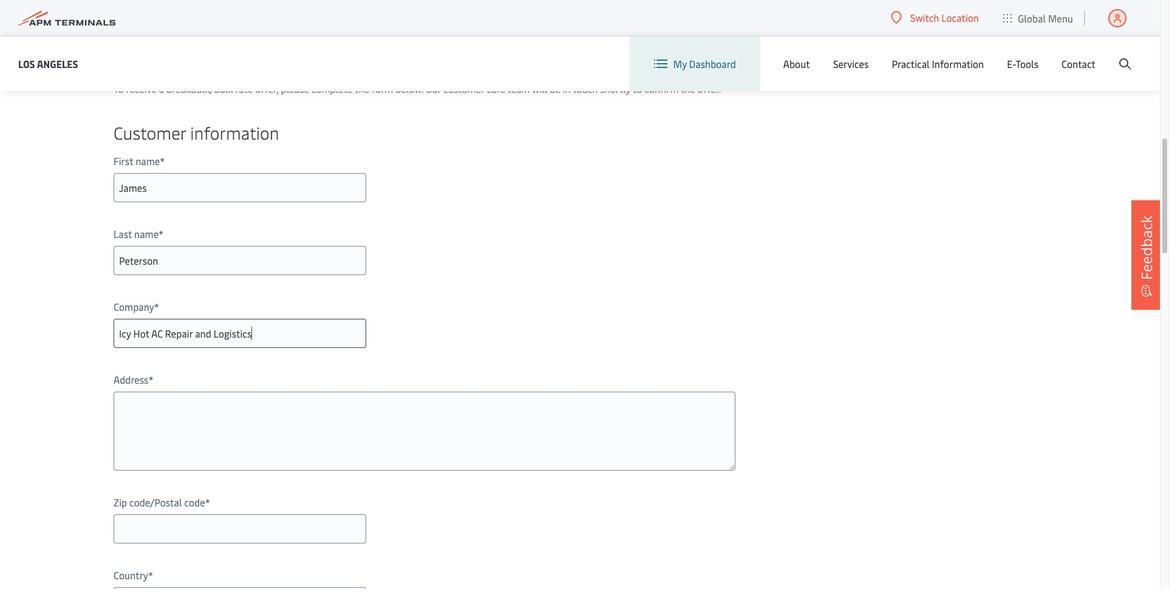 Task type: vqa. For each thing, say whether or not it's contained in the screenshot.
PRACTICAL INFORMATION
yes



Task type: locate. For each thing, give the bounding box(es) containing it.
feedback
[[1137, 216, 1157, 280]]

1 vertical spatial name
[[134, 227, 159, 241]]

0 vertical spatial name
[[136, 154, 160, 168]]

the
[[355, 82, 369, 95], [681, 82, 696, 95]]

will
[[532, 82, 548, 95]]

information
[[932, 57, 984, 70]]

a right 'receive' at the left top of page
[[159, 82, 164, 95]]

global
[[1018, 11, 1046, 25]]

in
[[563, 82, 571, 95]]

company
[[114, 300, 154, 313]]

team
[[508, 82, 530, 95]]

customer
[[114, 121, 186, 144]]

form
[[372, 82, 393, 95]]

global menu
[[1018, 11, 1073, 25]]

request
[[114, 27, 192, 56]]

1 the from the left
[[355, 82, 369, 95]]

0 horizontal spatial a
[[159, 82, 164, 95]]

Last name text field
[[114, 246, 366, 275]]

to
[[114, 82, 124, 95]]

rate
[[235, 82, 253, 95]]

angeles
[[37, 57, 78, 70]]

los
[[18, 57, 35, 70]]

our
[[426, 82, 441, 95]]

global menu button
[[991, 0, 1086, 36]]

name
[[136, 154, 160, 168], [134, 227, 159, 241]]

0 vertical spatial a
[[198, 27, 209, 56]]

location
[[942, 11, 979, 24]]

name right the first
[[136, 154, 160, 168]]

e-tools
[[1007, 57, 1039, 70]]

1 horizontal spatial a
[[198, 27, 209, 56]]

breakbulk/bulk
[[166, 82, 233, 95]]

code
[[184, 496, 205, 509]]

first name
[[114, 154, 160, 168]]

0 horizontal spatial the
[[355, 82, 369, 95]]

the left offer.
[[681, 82, 696, 95]]

tools
[[1016, 57, 1039, 70]]

switch
[[911, 11, 939, 24]]

first
[[114, 154, 133, 168]]

name right last
[[134, 227, 159, 241]]

1 horizontal spatial the
[[681, 82, 696, 95]]

los angeles
[[18, 57, 78, 70]]

shortly
[[600, 82, 631, 95]]

zip code/postal code
[[114, 496, 205, 509]]

about button
[[784, 36, 810, 91]]

the left form
[[355, 82, 369, 95]]

zip
[[114, 496, 127, 509]]

services button
[[833, 36, 869, 91]]

Company text field
[[114, 319, 366, 348]]

offer,
[[255, 82, 279, 95]]

a
[[198, 27, 209, 56], [159, 82, 164, 95]]

1 vertical spatial a
[[159, 82, 164, 95]]

a left quote
[[198, 27, 209, 56]]



Task type: describe. For each thing, give the bounding box(es) containing it.
please
[[281, 82, 309, 95]]

feedback button
[[1132, 200, 1162, 310]]

menu
[[1049, 11, 1073, 25]]

customer information
[[114, 121, 279, 144]]

Address text field
[[114, 392, 736, 471]]

to receive a breakbulk/bulk rate offer, please complete the form below. our customer care team will be in touch shortly to confirm the offer.
[[114, 82, 721, 95]]

address
[[114, 373, 149, 386]]

code/postal
[[129, 496, 182, 509]]

be
[[550, 82, 561, 95]]

country
[[114, 569, 148, 582]]

practical information
[[892, 57, 984, 70]]

about
[[784, 57, 810, 70]]

last
[[114, 227, 132, 241]]

touch
[[573, 82, 598, 95]]

request a quote
[[114, 27, 273, 56]]

complete
[[312, 82, 353, 95]]

switch location button
[[891, 11, 979, 24]]

information
[[190, 121, 279, 144]]

name for first name
[[136, 154, 160, 168]]

Country text field
[[114, 587, 366, 589]]

First name text field
[[114, 173, 366, 202]]

receive
[[126, 82, 157, 95]]

my
[[674, 57, 687, 70]]

Zip code/Postal code text field
[[114, 515, 366, 544]]

e-
[[1007, 57, 1016, 70]]

practical
[[892, 57, 930, 70]]

my dashboard
[[674, 57, 736, 70]]

offer.
[[698, 82, 721, 95]]

2 the from the left
[[681, 82, 696, 95]]

practical information button
[[892, 36, 984, 91]]

los angeles link
[[18, 56, 78, 71]]

contact
[[1062, 57, 1096, 70]]

my dashboard button
[[654, 36, 736, 91]]

last name
[[114, 227, 159, 241]]

contact button
[[1062, 36, 1096, 91]]

confirm
[[645, 82, 679, 95]]

to
[[633, 82, 642, 95]]

below.
[[396, 82, 424, 95]]

care
[[487, 82, 505, 95]]

quote
[[215, 27, 273, 56]]

switch location
[[911, 11, 979, 24]]

dashboard
[[689, 57, 736, 70]]

services
[[833, 57, 869, 70]]

customer
[[444, 82, 485, 95]]

name for last name
[[134, 227, 159, 241]]

e-tools button
[[1007, 36, 1039, 91]]



